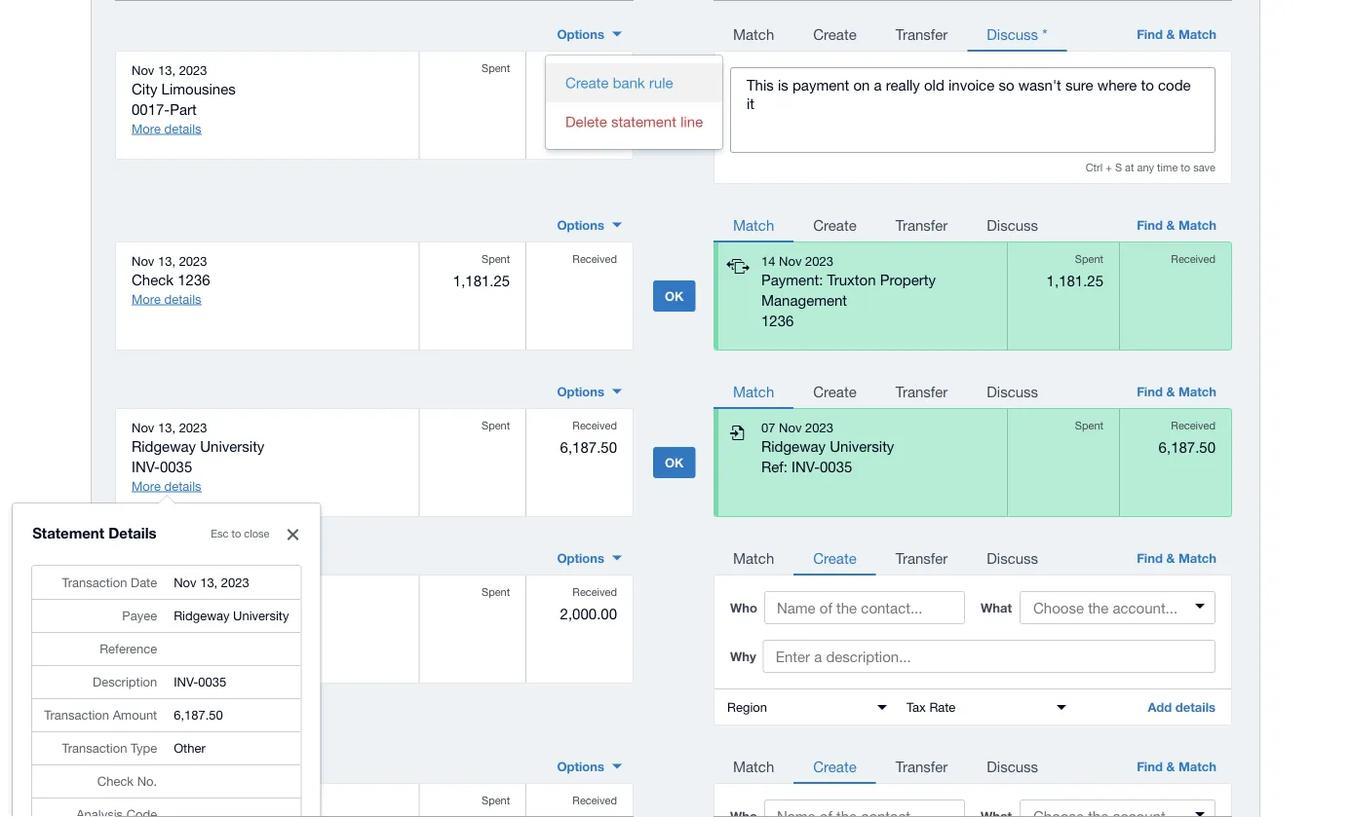 Task type: vqa. For each thing, say whether or not it's contained in the screenshot.
Paid
no



Task type: describe. For each thing, give the bounding box(es) containing it.
5 create link from the top
[[794, 748, 876, 785]]

2 transfer link from the top
[[876, 206, 967, 243]]

jakaranda
[[132, 605, 200, 622]]

payment:
[[761, 272, 823, 289]]

0 horizontal spatial 1,181.25
[[453, 272, 510, 289]]

details inside nov 13, 2023 city limousines 0017-part more details
[[164, 121, 201, 136]]

create for create link related to 2,000.00
[[813, 550, 857, 567]]

details
[[108, 525, 157, 542]]

transfer link for 2,000.00
[[876, 539, 967, 576]]

spent for 6,187.50
[[482, 420, 510, 432]]

1 horizontal spatial to
[[1181, 161, 1191, 174]]

transaction amount
[[44, 708, 157, 723]]

5 transfer link from the top
[[876, 748, 967, 785]]

create link for 100.00
[[794, 15, 876, 52]]

2 received from the top
[[573, 253, 617, 266]]

This is payment on a really old invoice so wasn't sure where to code it text field
[[731, 68, 1215, 152]]

details inside nov 13, 2023 ridgeway university inv-0035 more details
[[164, 479, 201, 494]]

save
[[1193, 161, 1216, 174]]

bank transaction image
[[722, 252, 750, 286]]

statement
[[32, 525, 104, 542]]

5 & from the top
[[1166, 759, 1175, 775]]

0035 inside nov 13, 2023 ridgeway university inv-0035 more details
[[160, 459, 192, 476]]

07 nov 2023 ridgeway university ref: inv-0035
[[761, 420, 894, 476]]

ref:
[[761, 459, 788, 476]]

nov inside statement details dialog
[[174, 575, 197, 590]]

+
[[1106, 161, 1112, 174]]

create bank rule
[[565, 74, 673, 91]]

1 horizontal spatial 6,187.50
[[560, 439, 617, 456]]

who
[[730, 601, 757, 616]]

1 vertical spatial nov 13, 2023
[[132, 796, 207, 811]]

statement details
[[32, 525, 157, 542]]

6,187.50 inside statement details dialog
[[174, 708, 223, 723]]

s
[[1115, 161, 1122, 174]]

discuss for jakaranda maple systems discuss link
[[987, 550, 1038, 567]]

why
[[730, 649, 756, 664]]

create bank rule link
[[546, 63, 723, 102]]

more inside nov 13, 2023 jakaranda maple systems deposit adv more details
[[132, 646, 161, 661]]

inv-0035
[[174, 675, 226, 690]]

options button for 100.00
[[545, 19, 634, 50]]

14
[[761, 253, 776, 269]]

reference
[[100, 642, 157, 657]]

options button for 6,187.50
[[545, 376, 634, 407]]

transaction type
[[62, 741, 157, 756]]

discuss link for check 1236
[[967, 206, 1058, 243]]

5 find & match link from the top
[[1119, 748, 1232, 785]]

inv- inside statement details dialog
[[174, 675, 198, 690]]

5 spent from the top
[[482, 795, 510, 808]]

nov 13, 2023 check 1236 more details
[[132, 253, 210, 307]]

discuss *
[[987, 25, 1048, 42]]

amount
[[113, 708, 157, 723]]

07
[[761, 420, 776, 435]]

deposit
[[132, 626, 193, 643]]

find & match link for 100.00
[[1119, 15, 1232, 52]]

2 horizontal spatial 6,187.50
[[1159, 439, 1216, 456]]

options for 2,000.00
[[557, 551, 604, 566]]

management
[[761, 292, 847, 309]]

close
[[244, 528, 269, 541]]

delete statement line
[[565, 113, 703, 130]]

4 discuss link from the top
[[967, 748, 1058, 785]]

esc to close
[[211, 528, 269, 541]]

ok link for ridgeway
[[653, 447, 696, 479]]

inv- inside 07 nov 2023 ridgeway university ref: inv-0035
[[792, 459, 820, 476]]

inv- inside nov 13, 2023 ridgeway university inv-0035 more details
[[132, 459, 160, 476]]

*
[[1042, 25, 1048, 42]]

any
[[1137, 161, 1154, 174]]

no.
[[137, 774, 157, 789]]

match link for 6,187.50
[[714, 372, 794, 409]]

2 find & match link from the top
[[1119, 206, 1232, 243]]

delete
[[565, 113, 607, 130]]

14 nov 2023 payment: truxton property management 1236
[[761, 253, 936, 330]]

bank
[[613, 74, 645, 91]]

2 & from the top
[[1166, 217, 1175, 232]]

create for create link associated with 6,187.50
[[813, 383, 857, 400]]

0017-
[[132, 101, 170, 118]]

2023 for deposit
[[179, 587, 207, 602]]

discuss link for jakaranda maple systems
[[967, 539, 1058, 576]]

university for inv-
[[830, 438, 894, 455]]

add
[[1148, 701, 1172, 716]]

find for 100.00
[[1137, 26, 1163, 41]]

100.00
[[572, 81, 617, 98]]

nov inside 07 nov 2023 ridgeway university ref: inv-0035
[[779, 420, 802, 435]]

line
[[681, 113, 703, 130]]

payee
[[122, 609, 157, 624]]

find & match for 2,000.00
[[1137, 551, 1217, 566]]

sales invoice image
[[722, 418, 750, 452]]

more details button for ridgeway
[[132, 478, 201, 495]]

13, for city
[[158, 62, 176, 77]]

spent 1,181.25
[[453, 253, 510, 289]]

0035 inside statement details dialog
[[198, 675, 226, 690]]

discuss for ridgeway university discuss link
[[987, 383, 1038, 400]]

discuss for discuss *
[[987, 25, 1038, 42]]

5 find & match from the top
[[1137, 759, 1217, 775]]

transaction for transaction type
[[62, 741, 127, 756]]

list box containing create bank rule
[[546, 56, 723, 149]]

ok for payment:
[[665, 289, 684, 304]]

match link for 2,000.00
[[714, 539, 794, 576]]

13, for ridgeway
[[158, 420, 176, 435]]

nov 13, 2023 inside statement details dialog
[[174, 575, 249, 590]]

& for 100.00
[[1166, 26, 1175, 41]]

transfer for 2,000.00
[[896, 550, 948, 567]]

to inside statement details dialog
[[232, 528, 241, 541]]

ridgeway inside statement details dialog
[[174, 609, 230, 624]]

received 6,187.50
[[560, 420, 617, 456]]

nov inside nov 13, 2023 jakaranda maple systems deposit adv more details
[[132, 587, 154, 602]]

description
[[93, 675, 157, 690]]

more details button for city
[[132, 120, 201, 138]]

adv
[[197, 626, 226, 643]]



Task type: locate. For each thing, give the bounding box(es) containing it.
1 vertical spatial check
[[97, 774, 134, 789]]

3 find from the top
[[1137, 384, 1163, 399]]

create for create bank rule
[[565, 74, 609, 91]]

spent
[[482, 62, 510, 75], [482, 253, 510, 266], [482, 420, 510, 432], [482, 586, 510, 599], [482, 795, 510, 808]]

1 vertical spatial ok
[[665, 455, 684, 470]]

2 spent from the top
[[482, 253, 510, 266]]

received 100.00
[[572, 62, 617, 98]]

4 discuss from the top
[[987, 550, 1038, 567]]

transfer
[[896, 25, 948, 42], [896, 216, 948, 233], [896, 383, 948, 400], [896, 550, 948, 567], [896, 758, 948, 776]]

ok
[[665, 289, 684, 304], [665, 455, 684, 470]]

4 create link from the top
[[794, 539, 876, 576]]

more inside the nov 13, 2023 check 1236 more details
[[132, 292, 161, 307]]

discuss for check 1236's discuss link
[[987, 216, 1038, 233]]

options for 100.00
[[557, 26, 604, 41]]

2023 inside nov 13, 2023 city limousines 0017-part more details
[[179, 62, 207, 77]]

nov
[[132, 62, 154, 77], [132, 253, 154, 269], [779, 253, 802, 269], [132, 420, 154, 435], [779, 420, 802, 435], [174, 575, 197, 590], [132, 587, 154, 602], [132, 796, 154, 811]]

details inside nov 13, 2023 jakaranda maple systems deposit adv more details
[[164, 646, 201, 661]]

13, for check
[[158, 253, 176, 269]]

check inside the nov 13, 2023 check 1236 more details
[[132, 272, 174, 289]]

received for 100.00
[[573, 62, 617, 75]]

create link for 2,000.00
[[794, 539, 876, 576]]

ridgeway up details
[[132, 438, 196, 455]]

1 spent from the top
[[482, 62, 510, 75]]

university inside 07 nov 2023 ridgeway university ref: inv-0035
[[830, 438, 894, 455]]

0 vertical spatial check
[[132, 272, 174, 289]]

transfer link for 6,187.50
[[876, 372, 967, 409]]

delete statement line button
[[546, 102, 723, 141]]

2023 inside nov 13, 2023 ridgeway university inv-0035 more details
[[179, 420, 207, 435]]

3 transfer from the top
[[896, 383, 948, 400]]

1 horizontal spatial 1,181.25
[[1047, 272, 1104, 289]]

ridgeway up adv
[[174, 609, 230, 624]]

ok link left bank transaction image
[[653, 281, 696, 312]]

received 2,000.00
[[560, 586, 617, 623]]

0 vertical spatial to
[[1181, 161, 1191, 174]]

3 options button from the top
[[545, 376, 634, 407]]

13, inside the nov 13, 2023 check 1236 more details
[[158, 253, 176, 269]]

discuss link
[[967, 206, 1058, 243], [967, 372, 1058, 409], [967, 539, 1058, 576], [967, 748, 1058, 785]]

2 match link from the top
[[714, 206, 794, 243]]

4 more details button from the top
[[132, 645, 201, 662]]

details
[[164, 121, 201, 136], [164, 292, 201, 307], [164, 479, 201, 494], [164, 646, 201, 661], [1176, 701, 1216, 716]]

maple
[[204, 605, 244, 622]]

ridgeway
[[132, 438, 196, 455], [761, 438, 826, 455], [174, 609, 230, 624]]

find for 2,000.00
[[1137, 551, 1163, 566]]

3 discuss from the top
[[987, 383, 1038, 400]]

what
[[981, 601, 1012, 616]]

rule
[[649, 74, 673, 91]]

1 horizontal spatial inv-
[[174, 675, 198, 690]]

statement details dialog
[[13, 504, 320, 818]]

2023 for 0035
[[179, 420, 207, 435]]

received for 6,187.50
[[573, 420, 617, 432]]

0 vertical spatial 1236
[[178, 272, 210, 289]]

0 vertical spatial nov 13, 2023
[[174, 575, 249, 590]]

4 more from the top
[[132, 646, 161, 661]]

2 vertical spatial transaction
[[62, 741, 127, 756]]

to
[[1181, 161, 1191, 174], [232, 528, 241, 541]]

systems
[[248, 605, 305, 622]]

0 horizontal spatial to
[[232, 528, 241, 541]]

1 create link from the top
[[794, 15, 876, 52]]

5 match link from the top
[[714, 748, 794, 785]]

Name of the contact... text field
[[764, 800, 965, 818]]

4 received from the top
[[573, 586, 617, 599]]

university inside nov 13, 2023 ridgeway university inv-0035 more details
[[200, 438, 265, 455]]

5 options button from the top
[[545, 752, 634, 783]]

0 vertical spatial transaction
[[62, 575, 127, 590]]

nov 13, 2023 city limousines 0017-part more details
[[132, 62, 236, 136]]

1 vertical spatial 1236
[[761, 313, 794, 330]]

nov 13, 2023 down no.
[[132, 796, 207, 811]]

create
[[813, 25, 857, 42], [565, 74, 609, 91], [813, 216, 857, 233], [813, 383, 857, 400], [813, 550, 857, 567], [813, 758, 857, 776]]

at
[[1125, 161, 1134, 174]]

truxton
[[827, 272, 876, 289]]

1 more details button from the top
[[132, 120, 201, 138]]

13, inside statement details dialog
[[200, 575, 218, 590]]

discuss
[[987, 25, 1038, 42], [987, 216, 1038, 233], [987, 383, 1038, 400], [987, 550, 1038, 567], [987, 758, 1038, 776]]

2 more from the top
[[132, 292, 161, 307]]

transaction for transaction amount
[[44, 708, 109, 723]]

nov inside nov 13, 2023 city limousines 0017-part more details
[[132, 62, 154, 77]]

ok link
[[653, 281, 696, 312], [653, 447, 696, 479]]

2,000.00
[[560, 606, 617, 623]]

2 find & match from the top
[[1137, 217, 1217, 232]]

more inside nov 13, 2023 ridgeway university inv-0035 more details
[[132, 479, 161, 494]]

2023 for inv-
[[805, 420, 834, 435]]

ridgeway up ref:
[[761, 438, 826, 455]]

1 discuss from the top
[[987, 25, 1038, 42]]

1 horizontal spatial 1236
[[761, 313, 794, 330]]

nov inside nov 13, 2023 ridgeway university inv-0035 more details
[[132, 420, 154, 435]]

transaction
[[62, 575, 127, 590], [44, 708, 109, 723], [62, 741, 127, 756]]

3 create link from the top
[[794, 372, 876, 409]]

ok link left sales invoice image
[[653, 447, 696, 479]]

1236 inside the '14 nov 2023 payment: truxton property management 1236'
[[761, 313, 794, 330]]

4 find from the top
[[1137, 551, 1163, 566]]

2023 for details
[[179, 253, 207, 269]]

discuss link for ridgeway university
[[967, 372, 1058, 409]]

esc
[[211, 528, 229, 541]]

nov 13, 2023 up the maple
[[174, 575, 249, 590]]

4 & from the top
[[1166, 551, 1175, 566]]

2023 inside the nov 13, 2023 check 1236 more details
[[179, 253, 207, 269]]

ctrl + s at any time to save
[[1086, 161, 1216, 174]]

2023 inside nov 13, 2023 jakaranda maple systems deposit adv more details
[[179, 587, 207, 602]]

2 ok from the top
[[665, 455, 684, 470]]

received inside received 100.00
[[573, 62, 617, 75]]

1 match link from the top
[[714, 15, 794, 52]]

received inside the received 6,187.50
[[573, 420, 617, 432]]

&
[[1166, 26, 1175, 41], [1166, 217, 1175, 232], [1166, 384, 1175, 399], [1166, 551, 1175, 566], [1166, 759, 1175, 775]]

transaction for transaction date
[[62, 575, 127, 590]]

1 discuss link from the top
[[967, 206, 1058, 243]]

city
[[132, 81, 157, 98]]

check
[[132, 272, 174, 289], [97, 774, 134, 789]]

2023 for part
[[179, 62, 207, 77]]

5 find from the top
[[1137, 759, 1163, 775]]

transaction down transaction amount
[[62, 741, 127, 756]]

& for 6,187.50
[[1166, 384, 1175, 399]]

ctrl
[[1086, 161, 1103, 174]]

date
[[131, 575, 157, 590]]

match link for 100.00
[[714, 15, 794, 52]]

create for 1st create link from the bottom of the page
[[813, 758, 857, 776]]

0 vertical spatial ok link
[[653, 281, 696, 312]]

ridgeway inside 07 nov 2023 ridgeway university ref: inv-0035
[[761, 438, 826, 455]]

4 transfer from the top
[[896, 550, 948, 567]]

received for 2,000.00
[[573, 586, 617, 599]]

part
[[170, 101, 197, 118]]

1 horizontal spatial 0035
[[198, 675, 226, 690]]

transfer for 100.00
[[896, 25, 948, 42]]

2023 inside the '14 nov 2023 payment: truxton property management 1236'
[[805, 253, 834, 269]]

3 & from the top
[[1166, 384, 1175, 399]]

spent inside spent 1,181.25
[[482, 253, 510, 266]]

details inside the nov 13, 2023 check 1236 more details
[[164, 292, 201, 307]]

2023 inside statement details dialog
[[221, 575, 249, 590]]

1 find & match from the top
[[1137, 26, 1217, 41]]

2 create link from the top
[[794, 206, 876, 243]]

inv- down deposit
[[174, 675, 198, 690]]

inv- up details
[[132, 459, 160, 476]]

5 received from the top
[[573, 795, 617, 808]]

1 find & match link from the top
[[1119, 15, 1232, 52]]

0 horizontal spatial 6,187.50
[[174, 708, 223, 723]]

find & match for 100.00
[[1137, 26, 1217, 41]]

create link for 6,187.50
[[794, 372, 876, 409]]

options for 6,187.50
[[557, 384, 604, 399]]

ridgeway for 0035
[[132, 438, 196, 455]]

1 ok from the top
[[665, 289, 684, 304]]

more inside nov 13, 2023 city limousines 0017-part more details
[[132, 121, 161, 136]]

close statement details image
[[273, 516, 312, 555]]

0 vertical spatial ok
[[665, 289, 684, 304]]

4 find & match from the top
[[1137, 551, 1217, 566]]

find & match link for 2,000.00
[[1119, 539, 1232, 576]]

transfer for 6,187.50
[[896, 383, 948, 400]]

type
[[131, 741, 157, 756]]

to right the time
[[1181, 161, 1191, 174]]

1 vertical spatial transaction
[[44, 708, 109, 723]]

1 find from the top
[[1137, 26, 1163, 41]]

13, for jakaranda
[[158, 587, 176, 602]]

2023 for management
[[805, 253, 834, 269]]

match
[[733, 25, 774, 42], [1179, 26, 1217, 41], [733, 216, 774, 233], [1179, 217, 1217, 232], [733, 383, 774, 400], [1179, 384, 1217, 399], [733, 550, 774, 567], [1179, 551, 1217, 566], [733, 758, 774, 776], [1179, 759, 1217, 775]]

1 & from the top
[[1166, 26, 1175, 41]]

2 discuss link from the top
[[967, 372, 1058, 409]]

2 more details button from the top
[[132, 291, 201, 308]]

1 more from the top
[[132, 121, 161, 136]]

0035 inside 07 nov 2023 ridgeway university ref: inv-0035
[[820, 459, 852, 476]]

create link
[[794, 15, 876, 52], [794, 206, 876, 243], [794, 372, 876, 409], [794, 539, 876, 576], [794, 748, 876, 785]]

3 match link from the top
[[714, 372, 794, 409]]

2 discuss from the top
[[987, 216, 1038, 233]]

ridgeway inside nov 13, 2023 ridgeway university inv-0035 more details
[[132, 438, 196, 455]]

add details
[[1148, 701, 1216, 716]]

2 find from the top
[[1137, 217, 1163, 232]]

6,187.50
[[1159, 439, 1216, 456], [560, 439, 617, 456], [174, 708, 223, 723]]

ridgeway for inv-
[[761, 438, 826, 455]]

nov inside the '14 nov 2023 payment: truxton property management 1236'
[[779, 253, 802, 269]]

ok for ridgeway
[[665, 455, 684, 470]]

Choose the account... text field
[[1022, 802, 1214, 818]]

3 find & match from the top
[[1137, 384, 1217, 399]]

find & match link
[[1119, 15, 1232, 52], [1119, 206, 1232, 243], [1119, 372, 1232, 409], [1119, 539, 1232, 576], [1119, 748, 1232, 785]]

received
[[573, 62, 617, 75], [573, 253, 617, 266], [573, 420, 617, 432], [573, 586, 617, 599], [573, 795, 617, 808]]

received inside received 2,000.00
[[573, 586, 617, 599]]

list box
[[546, 56, 723, 149]]

5 discuss from the top
[[987, 758, 1038, 776]]

2 ok link from the top
[[653, 447, 696, 479]]

to right esc
[[232, 528, 241, 541]]

university for 0035
[[200, 438, 265, 455]]

2 transfer from the top
[[896, 216, 948, 233]]

None text field
[[718, 690, 897, 725]]

1 vertical spatial to
[[232, 528, 241, 541]]

check inside statement details dialog
[[97, 774, 134, 789]]

1 transfer from the top
[[896, 25, 948, 42]]

Name of the contact... text field
[[764, 592, 965, 625]]

1 received from the top
[[573, 62, 617, 75]]

inv-
[[132, 459, 160, 476], [792, 459, 820, 476], [174, 675, 198, 690]]

13,
[[158, 62, 176, 77], [158, 253, 176, 269], [158, 420, 176, 435], [200, 575, 218, 590], [158, 587, 176, 602], [158, 796, 176, 811]]

& for 2,000.00
[[1166, 551, 1175, 566]]

2 options button from the top
[[545, 210, 634, 241]]

create for create link for 100.00
[[813, 25, 857, 42]]

1236 inside the nov 13, 2023 check 1236 more details
[[178, 272, 210, 289]]

1 vertical spatial ok link
[[653, 447, 696, 479]]

0 horizontal spatial 0035
[[160, 459, 192, 476]]

other
[[174, 741, 205, 756]]

transaction date
[[62, 575, 157, 590]]

nov 13, 2023 ridgeway university inv-0035 more details
[[132, 420, 265, 494]]

4 match link from the top
[[714, 539, 794, 576]]

Enter a description... text field
[[763, 641, 1216, 674]]

1236
[[178, 272, 210, 289], [761, 313, 794, 330]]

13, inside nov 13, 2023 jakaranda maple systems deposit adv more details
[[158, 587, 176, 602]]

nov inside the nov 13, 2023 check 1236 more details
[[132, 253, 154, 269]]

3 transfer link from the top
[[876, 372, 967, 409]]

Choose the account... text field
[[1022, 594, 1214, 623]]

3 received from the top
[[573, 420, 617, 432]]

discuss for first discuss link from the bottom
[[987, 758, 1038, 776]]

3 discuss link from the top
[[967, 539, 1058, 576]]

13, inside nov 13, 2023 ridgeway university inv-0035 more details
[[158, 420, 176, 435]]

nov 13, 2023
[[174, 575, 249, 590], [132, 796, 207, 811]]

create inside list box
[[565, 74, 609, 91]]

4 options from the top
[[557, 551, 604, 566]]

4 options button from the top
[[545, 543, 634, 574]]

ok link for payment:
[[653, 281, 696, 312]]

None text field
[[897, 690, 1076, 725]]

university inside statement details dialog
[[233, 609, 289, 624]]

inv- right ref:
[[792, 459, 820, 476]]

options
[[557, 26, 604, 41], [557, 217, 604, 232], [557, 384, 604, 399], [557, 551, 604, 566], [557, 759, 604, 775]]

find & match link for 6,187.50
[[1119, 372, 1232, 409]]

spent for 2,000.00
[[482, 586, 510, 599]]

create for second create link
[[813, 216, 857, 233]]

4 spent from the top
[[482, 586, 510, 599]]

ridgeway university
[[174, 609, 289, 624]]

statement
[[611, 113, 677, 130]]

spent for 100.00
[[482, 62, 510, 75]]

transfer link for 100.00
[[876, 15, 967, 52]]

2 horizontal spatial inv-
[[792, 459, 820, 476]]

3 more details button from the top
[[132, 478, 201, 495]]

check no.
[[97, 774, 157, 789]]

1 ok link from the top
[[653, 281, 696, 312]]

limousines
[[161, 81, 236, 98]]

options button
[[545, 19, 634, 50], [545, 210, 634, 241], [545, 376, 634, 407], [545, 543, 634, 574], [545, 752, 634, 783]]

time
[[1157, 161, 1178, 174]]

nov 13, 2023 jakaranda maple systems deposit adv more details
[[132, 587, 305, 661]]

5 options from the top
[[557, 759, 604, 775]]

13, inside nov 13, 2023 city limousines 0017-part more details
[[158, 62, 176, 77]]

0 horizontal spatial 1236
[[178, 272, 210, 289]]

1 transfer link from the top
[[876, 15, 967, 52]]

2 horizontal spatial 0035
[[820, 459, 852, 476]]

find & match for 6,187.50
[[1137, 384, 1217, 399]]

3 options from the top
[[557, 384, 604, 399]]

find & match
[[1137, 26, 1217, 41], [1137, 217, 1217, 232], [1137, 384, 1217, 399], [1137, 551, 1217, 566], [1137, 759, 1217, 775]]

more
[[132, 121, 161, 136], [132, 292, 161, 307], [132, 479, 161, 494], [132, 646, 161, 661]]

transaction left "date"
[[62, 575, 127, 590]]

property
[[880, 272, 936, 289]]

more details button for jakaranda
[[132, 645, 201, 662]]

transaction up transaction type
[[44, 708, 109, 723]]

add details link
[[1132, 690, 1231, 725]]

3 spent from the top
[[482, 420, 510, 432]]

1 options button from the top
[[545, 19, 634, 50]]

university
[[200, 438, 265, 455], [830, 438, 894, 455], [233, 609, 289, 624]]

3 find & match link from the top
[[1119, 372, 1232, 409]]

4 find & match link from the top
[[1119, 539, 1232, 576]]

3 more from the top
[[132, 479, 161, 494]]

0 horizontal spatial inv-
[[132, 459, 160, 476]]

2023 inside 07 nov 2023 ridgeway university ref: inv-0035
[[805, 420, 834, 435]]

1 options from the top
[[557, 26, 604, 41]]

2 options from the top
[[557, 217, 604, 232]]

match link
[[714, 15, 794, 52], [714, 206, 794, 243], [714, 372, 794, 409], [714, 539, 794, 576], [714, 748, 794, 785]]

find for 6,187.50
[[1137, 384, 1163, 399]]

options button for 2,000.00
[[545, 543, 634, 574]]

5 transfer from the top
[[896, 758, 948, 776]]

4 transfer link from the top
[[876, 539, 967, 576]]

discuss * link
[[967, 15, 1067, 52]]

find
[[1137, 26, 1163, 41], [1137, 217, 1163, 232], [1137, 384, 1163, 399], [1137, 551, 1163, 566], [1137, 759, 1163, 775]]



